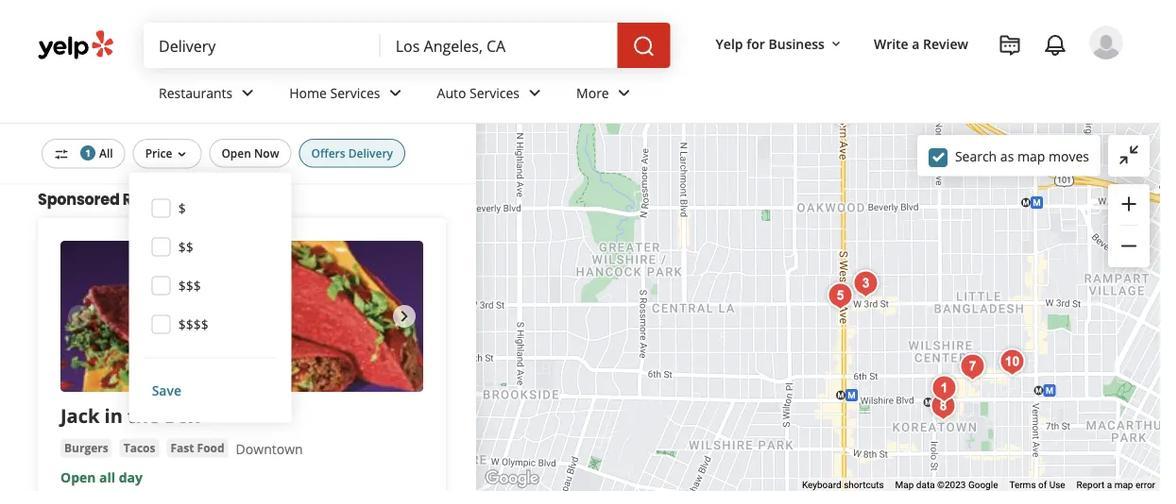 Task type: vqa. For each thing, say whether or not it's contained in the screenshot.
Flavor
no



Task type: locate. For each thing, give the bounding box(es) containing it.
in
[[105, 402, 123, 428]]

1 none field from the left
[[159, 35, 366, 56]]

$ button
[[144, 188, 277, 226]]

delivery
[[165, 11, 258, 42], [348, 146, 393, 161]]

16 chevron down v2 image inside yelp for business button
[[829, 37, 844, 52]]

as
[[1001, 147, 1014, 165]]

24 chevron down v2 image
[[236, 82, 259, 104], [384, 82, 407, 104], [613, 82, 636, 104]]

None field
[[159, 35, 366, 56], [396, 35, 603, 56]]

map right as
[[1018, 147, 1046, 165]]

3 24 chevron down v2 image from the left
[[613, 82, 636, 104]]

auto services
[[437, 84, 520, 102]]

collapse map image
[[1118, 144, 1141, 166]]

services right home
[[330, 84, 380, 102]]

1 horizontal spatial a
[[1107, 480, 1112, 491]]

1 horizontal spatial 16 chevron down v2 image
[[829, 37, 844, 52]]

open inside button
[[222, 146, 251, 161]]

0 horizontal spatial services
[[330, 84, 380, 102]]

services inside home services link
[[330, 84, 380, 102]]

services inside the auto services link
[[470, 84, 520, 102]]

16 chevron down v2 image right business
[[829, 37, 844, 52]]

report a map error link
[[1077, 480, 1156, 491]]

error
[[1136, 480, 1156, 491]]

of
[[1039, 480, 1047, 491]]

sponsored
[[38, 188, 120, 210]]

none field up the auto services link
[[396, 35, 603, 56]]

louders image
[[954, 348, 992, 386]]

none field up home
[[159, 35, 366, 56]]

projects image
[[999, 34, 1022, 57]]

business
[[769, 34, 825, 52]]

16 info v2 image
[[182, 191, 197, 206]]

save button
[[144, 374, 277, 408]]

24 chevron down v2 image inside home services link
[[384, 82, 407, 104]]

None search field
[[144, 23, 674, 68]]

delivery inside top 10 best delivery near los angeles, california
[[165, 11, 258, 42]]

16 chevron down v2 image
[[829, 37, 844, 52], [174, 147, 189, 162]]

2 none field from the left
[[396, 35, 603, 56]]

a
[[912, 34, 920, 52], [1107, 480, 1112, 491]]

fast food button
[[167, 439, 228, 458]]

tacos button
[[120, 439, 159, 458]]

1 vertical spatial delivery
[[348, 146, 393, 161]]

0 horizontal spatial open
[[60, 469, 96, 487]]

user actions element
[[701, 24, 1150, 140]]

24 chevron down v2 image right 16 info v2 image
[[236, 82, 259, 104]]

1 services from the left
[[330, 84, 380, 102]]

16 chevron down v2 image inside price popup button
[[174, 147, 189, 162]]

0 horizontal spatial delivery
[[165, 11, 258, 42]]

map left error
[[1115, 480, 1134, 491]]

more link
[[561, 68, 651, 123]]

24 chevron down v2 image inside restaurants link
[[236, 82, 259, 104]]

open now
[[222, 146, 279, 161]]

open all day
[[60, 469, 143, 487]]

0 vertical spatial 16 chevron down v2 image
[[829, 37, 844, 52]]

restaurants
[[159, 84, 233, 102]]

report
[[1077, 480, 1105, 491]]

24 chevron down v2 image right the more
[[613, 82, 636, 104]]

0 horizontal spatial map
[[1018, 147, 1046, 165]]

search as map moves
[[955, 147, 1090, 165]]

10
[[84, 11, 107, 42]]

all
[[99, 469, 115, 487]]

24 chevron down v2 image
[[524, 82, 546, 104]]

write a review
[[874, 34, 969, 52]]

report a map error
[[1077, 480, 1156, 491]]

keyboard
[[802, 480, 842, 491]]

services
[[330, 84, 380, 102], [470, 84, 520, 102]]

slideshow element
[[60, 241, 423, 392]]

1 horizontal spatial none field
[[396, 35, 603, 56]]

$$$$
[[178, 316, 209, 334]]

1 vertical spatial 16 chevron down v2 image
[[174, 147, 189, 162]]

open for open all day
[[60, 469, 96, 487]]

yelp for business
[[716, 34, 825, 52]]

filters group
[[38, 139, 409, 423]]

map data ©2023 google
[[895, 480, 998, 491]]

24 chevron down v2 image left auto
[[384, 82, 407, 104]]

map region
[[452, 37, 1161, 491]]

services left 24 chevron down v2 image
[[470, 84, 520, 102]]

$$
[[178, 238, 193, 256]]

map for moves
[[1018, 147, 1046, 165]]

0 vertical spatial a
[[912, 34, 920, 52]]

downtown
[[236, 440, 303, 458]]

1 horizontal spatial open
[[222, 146, 251, 161]]

open for open now
[[222, 146, 251, 161]]

hae ha heng thai bistro image
[[822, 277, 860, 315]]

group
[[1109, 184, 1150, 267]]

1 24 chevron down v2 image from the left
[[236, 82, 259, 104]]

2 horizontal spatial 24 chevron down v2 image
[[613, 82, 636, 104]]

falafel corner image
[[925, 388, 963, 426]]

open left now at the top left
[[222, 146, 251, 161]]

brothers sandwich shop image
[[994, 344, 1032, 381]]

0 vertical spatial map
[[1018, 147, 1046, 165]]

keyboard shortcuts
[[802, 480, 884, 491]]

egg tuck image
[[926, 370, 963, 408]]

services for home services
[[330, 84, 380, 102]]

home services link
[[274, 68, 422, 123]]

terms of use link
[[1010, 480, 1066, 491]]

offers
[[311, 146, 345, 161]]

top 10 best delivery near los angeles, california
[[38, 11, 358, 73]]

a right report
[[1107, 480, 1112, 491]]

yelp for business button
[[708, 26, 851, 61]]

24 chevron down v2 image inside more 'link'
[[613, 82, 636, 104]]

restaurants link
[[144, 68, 274, 123]]

map for error
[[1115, 480, 1134, 491]]

open
[[222, 146, 251, 161], [60, 469, 96, 487]]

notifications image
[[1044, 34, 1067, 57]]

zoom in image
[[1118, 193, 1141, 215]]

tacos
[[124, 440, 155, 456]]

auto
[[437, 84, 466, 102]]

shortcuts
[[844, 480, 884, 491]]

bob b. image
[[1090, 26, 1124, 60]]

16 info v2 image
[[196, 83, 212, 98]]

0 horizontal spatial 24 chevron down v2 image
[[236, 82, 259, 104]]

1 vertical spatial open
[[60, 469, 96, 487]]

1 horizontal spatial map
[[1115, 480, 1134, 491]]

tacos link
[[120, 439, 159, 458]]

services for auto services
[[470, 84, 520, 102]]

1 horizontal spatial delivery
[[348, 146, 393, 161]]

1 vertical spatial map
[[1115, 480, 1134, 491]]

for
[[747, 34, 765, 52]]

1 horizontal spatial 24 chevron down v2 image
[[384, 82, 407, 104]]

2 services from the left
[[470, 84, 520, 102]]

0 horizontal spatial none field
[[159, 35, 366, 56]]

16 chevron down v2 image for yelp for business
[[829, 37, 844, 52]]

16 chevron down v2 image right price
[[174, 147, 189, 162]]

los
[[322, 11, 358, 42]]

2 24 chevron down v2 image from the left
[[384, 82, 407, 104]]

0 vertical spatial open
[[222, 146, 251, 161]]

0 vertical spatial delivery
[[165, 11, 258, 42]]

open left all at the bottom left of the page
[[60, 469, 96, 487]]

0 horizontal spatial 16 chevron down v2 image
[[174, 147, 189, 162]]

search image
[[633, 35, 655, 58]]

a right write on the right top of page
[[912, 34, 920, 52]]

Near text field
[[396, 35, 603, 56]]

burgers button
[[60, 439, 112, 458]]

1 vertical spatial a
[[1107, 480, 1112, 491]]

1 horizontal spatial services
[[470, 84, 520, 102]]

moves
[[1049, 147, 1090, 165]]

zoom out image
[[1118, 235, 1141, 257]]

0 horizontal spatial a
[[912, 34, 920, 52]]

map
[[1018, 147, 1046, 165], [1115, 480, 1134, 491]]

jack in the box
[[60, 402, 200, 428]]

google image
[[481, 467, 543, 491]]

terms
[[1010, 480, 1036, 491]]



Task type: describe. For each thing, give the bounding box(es) containing it.
burgers
[[64, 440, 108, 456]]

a for write
[[912, 34, 920, 52]]

zzamong image
[[847, 265, 885, 303]]

24 chevron down v2 image for more
[[613, 82, 636, 104]]

16 chevron right v2 image
[[169, 0, 184, 11]]

gogigo station image
[[824, 94, 861, 132]]

home
[[289, 84, 327, 102]]

california
[[140, 41, 252, 73]]

sponsored results
[[38, 188, 178, 210]]

©2023
[[938, 480, 966, 491]]

open now button
[[209, 139, 292, 168]]

google
[[969, 480, 998, 491]]

none field the near
[[396, 35, 603, 56]]

angeles,
[[38, 41, 136, 73]]

best
[[111, 11, 161, 42]]

near
[[262, 11, 317, 42]]

$$ button
[[144, 226, 277, 265]]

write a review link
[[867, 26, 976, 60]]

offers delivery button
[[299, 139, 405, 168]]

1 all
[[85, 146, 113, 161]]

keyboard shortcuts button
[[802, 479, 884, 491]]

fast
[[171, 440, 194, 456]]

none field find
[[159, 35, 366, 56]]

results
[[123, 188, 178, 210]]

next image
[[393, 305, 416, 328]]

food
[[197, 440, 225, 456]]

offers delivery
[[311, 146, 393, 161]]

$$$
[[178, 277, 201, 295]]

all
[[99, 146, 113, 161]]

1
[[85, 146, 91, 159]]

burgers link
[[60, 439, 112, 458]]

price button
[[133, 139, 202, 169]]

more
[[577, 84, 609, 102]]

auto services link
[[422, 68, 561, 123]]

Find text field
[[159, 35, 366, 56]]

previous image
[[68, 305, 91, 328]]

jack
[[60, 402, 100, 428]]

delivery inside the offers delivery button
[[348, 146, 393, 161]]

24 chevron down v2 image for home services
[[384, 82, 407, 104]]

jack in the box link
[[60, 402, 200, 428]]

box
[[164, 402, 200, 428]]

fast food link
[[167, 439, 228, 458]]

yelp
[[716, 34, 743, 52]]

$$$ button
[[144, 265, 277, 304]]

$$$$ button
[[144, 304, 277, 342]]

a for report
[[1107, 480, 1112, 491]]

search
[[955, 147, 997, 165]]

terms of use
[[1010, 480, 1066, 491]]

map
[[895, 480, 914, 491]]

16 chevron down v2 image for price
[[174, 147, 189, 162]]

day
[[119, 469, 143, 487]]

now
[[254, 146, 279, 161]]

16 filter v2 image
[[54, 147, 69, 162]]

save
[[152, 382, 181, 400]]

write
[[874, 34, 909, 52]]

home services
[[289, 84, 380, 102]]

price
[[145, 146, 172, 161]]

use
[[1050, 480, 1066, 491]]

top
[[38, 11, 80, 42]]

the
[[128, 402, 159, 428]]

fast food
[[171, 440, 225, 456]]

business categories element
[[144, 68, 1124, 123]]

data
[[917, 480, 935, 491]]

review
[[923, 34, 969, 52]]

$
[[178, 199, 186, 217]]

24 chevron down v2 image for restaurants
[[236, 82, 259, 104]]



